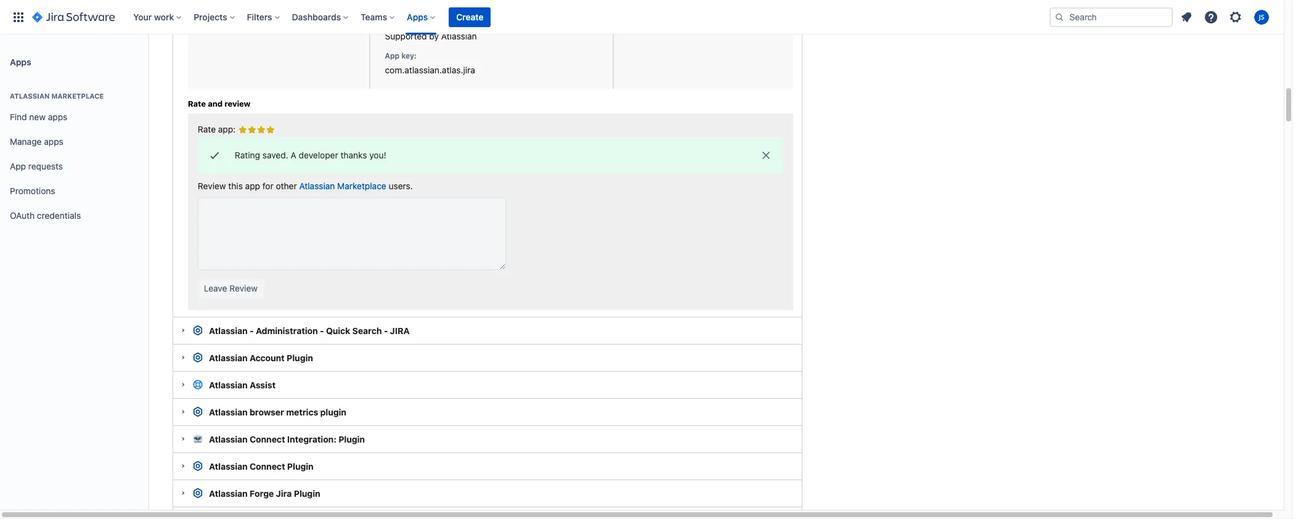 Task type: describe. For each thing, give the bounding box(es) containing it.
saved.
[[262, 149, 288, 160]]

and
[[208, 99, 223, 108]]

plugin right jira
[[294, 488, 320, 499]]

this
[[228, 180, 243, 191]]

your profile and settings image
[[1255, 10, 1269, 24]]

0 vertical spatial apps
[[48, 111, 67, 122]]

app:
[[218, 124, 236, 135]]

app for app requests
[[10, 161, 26, 171]]

leave review
[[204, 283, 258, 293]]

3 out of 4 stars image
[[256, 124, 266, 137]]

banner containing your work
[[0, 0, 1284, 35]]

help image
[[1204, 10, 1219, 24]]

review inside 'link'
[[229, 283, 258, 293]]

key:
[[402, 51, 417, 60]]

jira
[[276, 488, 292, 499]]

assist
[[250, 380, 276, 390]]

leave
[[204, 283, 227, 293]]

forge
[[250, 488, 274, 499]]

your
[[133, 11, 152, 22]]

app
[[245, 180, 260, 191]]

4 out of 4 stars image
[[266, 124, 275, 137]]

atlassian connect integration: plugin
[[209, 434, 365, 444]]

rate for rate and review
[[188, 99, 206, 108]]

a
[[291, 149, 296, 160]]

oauth
[[10, 210, 35, 220]]

search image
[[1055, 12, 1065, 22]]

oauth credentials
[[10, 210, 81, 220]]

plugin down integration:
[[287, 461, 314, 471]]

browser
[[250, 407, 284, 417]]

2 - from the left
[[320, 325, 324, 336]]

rate and review
[[188, 99, 251, 108]]

settings image
[[1229, 10, 1243, 24]]

plugin down the plugin
[[339, 434, 365, 444]]

new
[[29, 111, 46, 122]]

1 vertical spatial marketplace
[[337, 180, 386, 191]]

app requests
[[10, 161, 63, 171]]

1 vertical spatial apps
[[10, 56, 31, 67]]

manage
[[10, 136, 42, 146]]

0 horizontal spatial review
[[198, 180, 226, 191]]

atlassian for atlassian assist
[[209, 380, 248, 390]]

manage apps
[[10, 136, 63, 146]]

(3)
[[299, 14, 311, 24]]

rating saved. a developer thanks you!
[[235, 149, 386, 160]]

other
[[276, 180, 297, 191]]

atlassian assist
[[209, 380, 276, 390]]

primary element
[[7, 0, 1050, 34]]

notifications image
[[1179, 10, 1194, 24]]

dashboards
[[292, 11, 341, 22]]

plugin down atlassian - administration - quick search - jira
[[287, 352, 313, 363]]

app key: com.atlassian.atlas.jira
[[385, 51, 475, 75]]

screenshots (3) link
[[222, 0, 336, 25]]

atlassian right the other
[[299, 180, 335, 191]]

manage apps link
[[5, 129, 143, 154]]

your work button
[[130, 7, 186, 27]]

credentials
[[37, 210, 81, 220]]

teams
[[361, 11, 387, 22]]

atlassian connect plugin
[[209, 461, 314, 471]]

3 - from the left
[[384, 325, 388, 336]]

for
[[262, 180, 274, 191]]

1 vertical spatial apps
[[44, 136, 63, 146]]

com.atlassian.atlas.jira
[[385, 65, 475, 75]]

atlassian for atlassian marketplace
[[10, 92, 50, 100]]



Task type: vqa. For each thing, say whether or not it's contained in the screenshot.
Space settings inside the space element
no



Task type: locate. For each thing, give the bounding box(es) containing it.
marketplace inside atlassian marketplace group
[[51, 92, 104, 100]]

apps
[[48, 111, 67, 122], [44, 136, 63, 146]]

None text field
[[198, 197, 506, 270]]

metrics
[[286, 407, 318, 417]]

users.
[[389, 180, 413, 191]]

leave review link
[[198, 279, 264, 299]]

by
[[429, 31, 439, 41]]

apps
[[407, 11, 428, 22], [10, 56, 31, 67]]

thanks
[[341, 149, 367, 160]]

atlassian down create button
[[441, 31, 477, 41]]

app inside app key: com.atlassian.atlas.jira
[[385, 51, 400, 60]]

rate
[[188, 99, 206, 108], [198, 124, 216, 135]]

atlassian account plugin
[[209, 352, 313, 363]]

- up atlassian account plugin
[[250, 325, 254, 336]]

atlassian up atlassian connect plugin
[[209, 434, 248, 444]]

app left key:
[[385, 51, 400, 60]]

create button
[[449, 7, 491, 27]]

0 vertical spatial apps
[[407, 11, 428, 22]]

atlassian forge jira plugin
[[209, 488, 320, 499]]

1 vertical spatial connect
[[250, 461, 285, 471]]

create
[[456, 11, 484, 22]]

- left 'quick' at bottom
[[320, 325, 324, 336]]

atlassian down atlassian assist
[[209, 407, 248, 417]]

1 horizontal spatial app
[[385, 51, 400, 60]]

search
[[352, 325, 382, 336]]

atlassian left forge
[[209, 488, 248, 499]]

support:
[[385, 17, 417, 26]]

1 horizontal spatial review
[[229, 283, 258, 293]]

review
[[198, 180, 226, 191], [229, 283, 258, 293]]

1 - from the left
[[250, 325, 254, 336]]

1 horizontal spatial marketplace
[[337, 180, 386, 191]]

administration
[[256, 325, 318, 336]]

app
[[385, 51, 400, 60], [10, 161, 26, 171]]

0 vertical spatial connect
[[250, 434, 285, 444]]

atlassian left assist
[[209, 380, 248, 390]]

dashboards button
[[288, 7, 353, 27]]

- left jira
[[384, 325, 388, 336]]

apps button
[[403, 7, 440, 27]]

quick
[[326, 325, 350, 336]]

review
[[225, 99, 251, 108]]

connect for plugin
[[250, 461, 285, 471]]

rate for rate app:
[[198, 124, 216, 135]]

apps right new
[[48, 111, 67, 122]]

screenshots (3)
[[247, 14, 311, 24]]

filters
[[247, 11, 272, 22]]

rate left app:
[[198, 124, 216, 135]]

connect
[[250, 434, 285, 444], [250, 461, 285, 471]]

banner
[[0, 0, 1284, 35]]

app down manage
[[10, 161, 26, 171]]

review left this at the left top
[[198, 180, 226, 191]]

account
[[250, 352, 285, 363]]

atlassian down leave review 'link'
[[209, 325, 248, 336]]

0 horizontal spatial apps
[[10, 56, 31, 67]]

atlassian up atlassian assist
[[209, 352, 248, 363]]

you!
[[369, 149, 386, 160]]

2 horizontal spatial -
[[384, 325, 388, 336]]

0 vertical spatial rate
[[188, 99, 206, 108]]

support: supported by atlassian
[[385, 17, 477, 41]]

rate left and
[[188, 99, 206, 108]]

atlassian inside support: supported by atlassian
[[441, 31, 477, 41]]

0 horizontal spatial -
[[250, 325, 254, 336]]

integration:
[[287, 434, 336, 444]]

find
[[10, 111, 27, 122]]

atlassian browser metrics plugin
[[209, 407, 346, 417]]

promotions
[[10, 185, 55, 196]]

your work
[[133, 11, 174, 22]]

1 horizontal spatial -
[[320, 325, 324, 336]]

atlassian
[[441, 31, 477, 41], [10, 92, 50, 100], [299, 180, 335, 191], [209, 325, 248, 336], [209, 352, 248, 363], [209, 380, 248, 390], [209, 407, 248, 417], [209, 434, 248, 444], [209, 461, 248, 471], [209, 488, 248, 499]]

Search field
[[1050, 7, 1173, 27]]

atlassian inside group
[[10, 92, 50, 100]]

sidebar navigation image
[[134, 49, 162, 74]]

projects button
[[190, 7, 240, 27]]

atlassian marketplace group
[[5, 79, 143, 232]]

jira
[[390, 325, 410, 336]]

1 vertical spatial app
[[10, 161, 26, 171]]

app inside atlassian marketplace group
[[10, 161, 26, 171]]

plugin
[[320, 407, 346, 417]]

app requests link
[[5, 154, 143, 179]]

connect for integration:
[[250, 434, 285, 444]]

apps up supported on the top of the page
[[407, 11, 428, 22]]

teams button
[[357, 7, 400, 27]]

marketplace
[[51, 92, 104, 100], [337, 180, 386, 191]]

0 vertical spatial review
[[198, 180, 226, 191]]

review this app for other atlassian marketplace users.
[[198, 180, 413, 191]]

rating
[[235, 149, 260, 160]]

marketplace down "thanks"
[[337, 180, 386, 191]]

1 connect from the top
[[250, 434, 285, 444]]

find new apps link
[[5, 105, 143, 129]]

atlassian - administration - quick search - jira
[[209, 325, 410, 336]]

work
[[154, 11, 174, 22]]

find new apps
[[10, 111, 67, 122]]

promotions link
[[5, 179, 143, 203]]

atlassian marketplace link
[[299, 180, 386, 191]]

connect up atlassian forge jira plugin
[[250, 461, 285, 471]]

1 vertical spatial review
[[229, 283, 258, 293]]

atlassian for atlassian connect integration: plugin
[[209, 434, 248, 444]]

2 out of 4 stars image
[[247, 124, 256, 137]]

apps down appswitcher icon
[[10, 56, 31, 67]]

atlassian for atlassian account plugin
[[209, 352, 248, 363]]

atlassian up atlassian forge jira plugin
[[209, 461, 248, 471]]

requests
[[28, 161, 63, 171]]

developer
[[299, 149, 338, 160]]

app for app key: com.atlassian.atlas.jira
[[385, 51, 400, 60]]

supported
[[385, 31, 427, 41]]

1 out of 4 stars image
[[238, 124, 247, 137]]

0 vertical spatial marketplace
[[51, 92, 104, 100]]

review right leave
[[229, 283, 258, 293]]

filters button
[[243, 7, 285, 27]]

jira software image
[[32, 10, 115, 24], [32, 10, 115, 24]]

appswitcher icon image
[[11, 10, 26, 24]]

0 horizontal spatial marketplace
[[51, 92, 104, 100]]

marketplace up find new apps link at the top of the page
[[51, 92, 104, 100]]

atlassian for atlassian forge jira plugin
[[209, 488, 248, 499]]

apps up requests
[[44, 136, 63, 146]]

atlassian for atlassian connect plugin
[[209, 461, 248, 471]]

0 horizontal spatial app
[[10, 161, 26, 171]]

atlassian marketplace
[[10, 92, 104, 100]]

projects
[[194, 11, 227, 22]]

screenshots
[[247, 14, 297, 24]]

atlassian for atlassian - administration - quick search - jira
[[209, 325, 248, 336]]

rate app:
[[198, 124, 236, 135]]

1 vertical spatial rate
[[198, 124, 216, 135]]

-
[[250, 325, 254, 336], [320, 325, 324, 336], [384, 325, 388, 336]]

connect down browser
[[250, 434, 285, 444]]

atlassian for atlassian browser metrics plugin
[[209, 407, 248, 417]]

1 horizontal spatial apps
[[407, 11, 428, 22]]

2 connect from the top
[[250, 461, 285, 471]]

0 vertical spatial app
[[385, 51, 400, 60]]

plugin
[[287, 352, 313, 363], [339, 434, 365, 444], [287, 461, 314, 471], [294, 488, 320, 499]]

apps inside dropdown button
[[407, 11, 428, 22]]

oauth credentials link
[[5, 203, 143, 228]]

atlassian up new
[[10, 92, 50, 100]]



